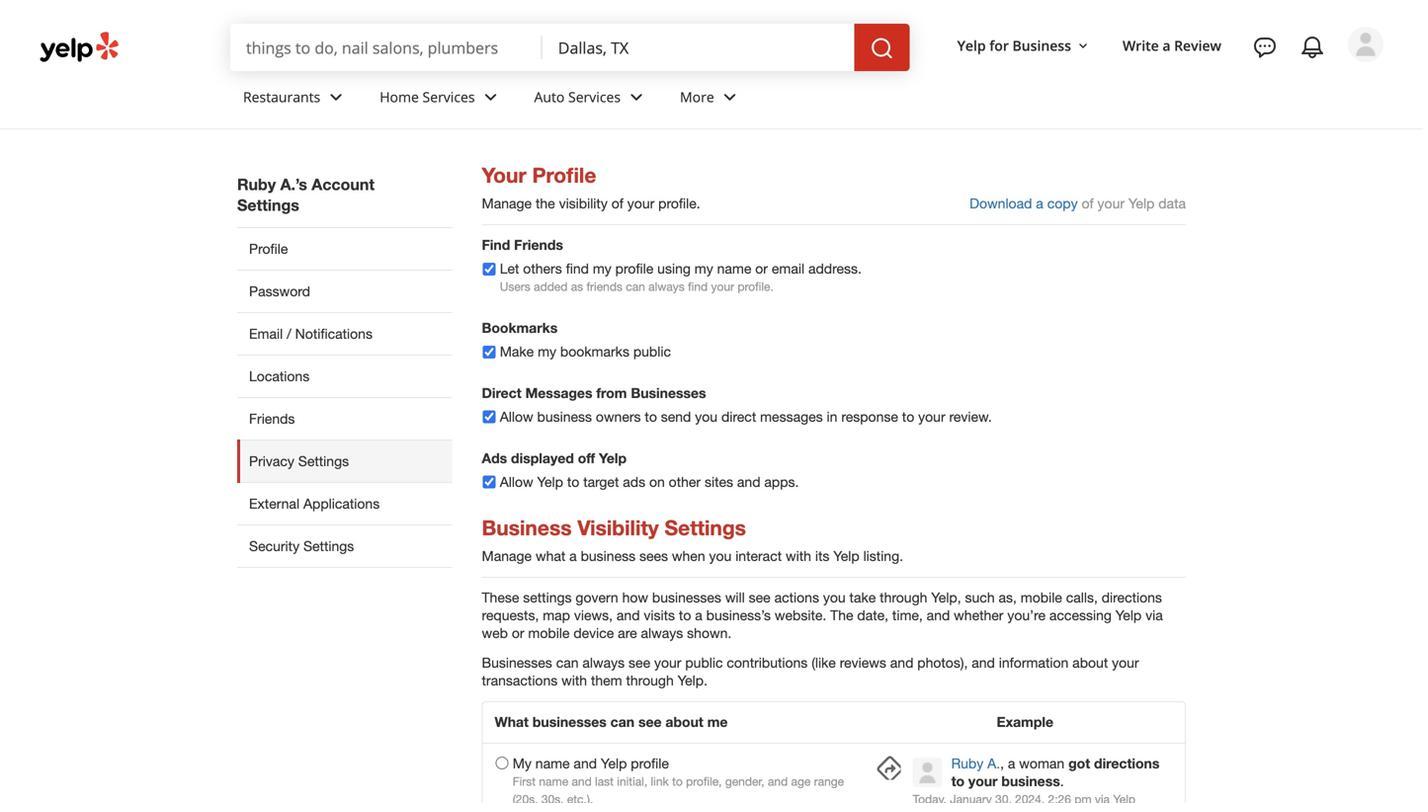 Task type: locate. For each thing, give the bounding box(es) containing it.
to down ruby a. link
[[952, 773, 965, 790]]

external applications link
[[237, 482, 452, 525]]

see
[[749, 590, 771, 606], [629, 655, 651, 671], [639, 714, 662, 730]]

business inside the business visibility settings manage what a business sees when you interact with its yelp listing.
[[581, 548, 636, 564]]

businesses up send
[[631, 385, 706, 401]]

your profile
[[482, 163, 597, 187]]

allow business owners to send you direct messages in response to your review.
[[500, 409, 992, 425]]

1 vertical spatial manage
[[482, 548, 532, 564]]

directions right got
[[1094, 756, 1160, 772]]

1 horizontal spatial with
[[786, 548, 812, 564]]

yelp down ads displayed off yelp
[[537, 474, 563, 490]]

of right visibility
[[612, 195, 624, 212]]

0 horizontal spatial find
[[566, 260, 589, 277]]

2 vertical spatial you
[[823, 590, 846, 606]]

1 none field from the left
[[230, 24, 543, 71]]

apps.
[[765, 474, 799, 490]]

2 vertical spatial always
[[583, 655, 625, 671]]

see for me
[[639, 714, 662, 730]]

yelp up the last on the left of the page
[[601, 756, 627, 772]]

1 horizontal spatial about
[[1073, 655, 1108, 671]]

manage up these
[[482, 548, 532, 564]]

you right when
[[709, 548, 732, 564]]

1 horizontal spatial public
[[685, 655, 723, 671]]

name inside let others find my profile using my name or email address. users added as friends can always find your profile.
[[717, 260, 752, 277]]

0 vertical spatial friends
[[514, 237, 563, 253]]

more link
[[664, 71, 758, 129]]

home
[[380, 88, 419, 106]]

you
[[695, 409, 718, 425], [709, 548, 732, 564], [823, 590, 846, 606]]

make
[[500, 344, 534, 360]]

name
[[717, 260, 752, 277], [536, 756, 570, 772], [539, 775, 569, 789]]

0 vertical spatial or
[[756, 260, 768, 277]]

1 vertical spatial mobile
[[528, 625, 570, 642]]

requests,
[[482, 607, 539, 624]]

write a review
[[1123, 36, 1222, 55]]

1 horizontal spatial ruby
[[952, 756, 984, 772]]

yelp for business button
[[950, 28, 1099, 63]]

0 horizontal spatial with
[[562, 673, 587, 689]]

0 horizontal spatial or
[[512, 625, 524, 642]]

photos),
[[918, 655, 968, 671]]

None radio
[[496, 757, 509, 770]]

messages
[[760, 409, 823, 425]]

1 horizontal spatial or
[[756, 260, 768, 277]]

0 vertical spatial ruby
[[237, 175, 276, 194]]

you right send
[[695, 409, 718, 425]]

ruby inside ruby a.'s account settings
[[237, 175, 276, 194]]

None checkbox
[[483, 263, 496, 276], [483, 476, 496, 489], [483, 263, 496, 276], [483, 476, 496, 489]]

or inside these settings govern how businesses will see actions you take through yelp, such as, mobile calls, directions requests, map views, and visits to a business's website. the date, time, and whether you're accessing yelp via web or mobile device are always shown.
[[512, 625, 524, 642]]

businesses down the them
[[533, 714, 607, 730]]

profile inside let others find my profile using my name or email address. users added as friends can always find your profile.
[[616, 260, 654, 277]]

24 chevron down v2 image right more
[[718, 86, 742, 109]]

see down are
[[629, 655, 651, 671]]

mobile up you're at right bottom
[[1021, 590, 1063, 606]]

0 vertical spatial profile
[[532, 163, 597, 187]]

1 horizontal spatial businesses
[[652, 590, 722, 606]]

1 horizontal spatial through
[[880, 590, 928, 606]]

always
[[649, 280, 685, 294], [641, 625, 683, 642], [583, 655, 625, 671]]

services right 'home'
[[423, 88, 475, 106]]

profile. inside let others find my profile using my name or email address. users added as friends can always find your profile.
[[738, 280, 774, 294]]

with inside businesses can always see your public contributions (like reviews and photos), and information about your transactions with them through yelp.
[[562, 673, 587, 689]]

0 horizontal spatial friends
[[249, 411, 295, 427]]

about down accessing
[[1073, 655, 1108, 671]]

2 vertical spatial see
[[639, 714, 662, 730]]

users
[[500, 280, 531, 294]]

always down using
[[649, 280, 685, 294]]

0 vertical spatial through
[[880, 590, 928, 606]]

2 none field from the left
[[543, 24, 855, 71]]

public right bookmarks
[[634, 344, 671, 360]]

0 vertical spatial manage
[[482, 195, 532, 212]]

2 services from the left
[[568, 88, 621, 106]]

friends up the 'privacy'
[[249, 411, 295, 427]]

manage inside the business visibility settings manage what a business sees when you interact with its yelp listing.
[[482, 548, 532, 564]]

profile up password
[[249, 241, 288, 257]]

0 vertical spatial about
[[1073, 655, 1108, 671]]

or left email
[[756, 260, 768, 277]]

can down the them
[[611, 714, 635, 730]]

about left me
[[666, 714, 704, 730]]

1 vertical spatial ruby
[[952, 756, 984, 772]]

see right "will"
[[749, 590, 771, 606]]

3 24 chevron down v2 image from the left
[[625, 86, 649, 109]]

with left the them
[[562, 673, 587, 689]]

name up 30s,
[[539, 775, 569, 789]]

1 vertical spatial profile.
[[738, 280, 774, 294]]

allow down ads
[[500, 474, 533, 490]]

directions inside got directions to your business
[[1094, 756, 1160, 772]]

my up friends
[[593, 260, 612, 277]]

None checkbox
[[483, 346, 496, 359], [483, 411, 496, 424], [483, 346, 496, 359], [483, 411, 496, 424]]

0 vertical spatial mobile
[[1021, 590, 1063, 606]]

24 chevron down v2 image for home services
[[479, 86, 503, 109]]

password
[[249, 283, 310, 300]]

None field
[[230, 24, 543, 71], [543, 24, 855, 71]]

services for home services
[[423, 88, 475, 106]]

24 chevron down v2 image right auto services
[[625, 86, 649, 109]]

1 horizontal spatial friends
[[514, 237, 563, 253]]

see up link
[[639, 714, 662, 730]]

friends up others
[[514, 237, 563, 253]]

your inside let others find my profile using my name or email address. users added as friends can always find your profile.
[[711, 280, 735, 294]]

24 chevron down v2 image inside auto services link
[[625, 86, 649, 109]]

range
[[814, 775, 844, 789]]

none field up 'home'
[[230, 24, 543, 71]]

yelp left the for
[[958, 36, 986, 55]]

1 vertical spatial about
[[666, 714, 704, 730]]

ruby a. image
[[1348, 27, 1384, 62]]

0 horizontal spatial of
[[612, 195, 624, 212]]

with left its
[[786, 548, 812, 564]]

yelp.
[[678, 673, 708, 689]]

my right the make
[[538, 344, 557, 360]]

24 chevron down v2 image right restaurants
[[324, 86, 348, 109]]

as,
[[999, 590, 1017, 606]]

4 24 chevron down v2 image from the left
[[718, 86, 742, 109]]

business down messages in the left top of the page
[[537, 409, 592, 425]]

take
[[850, 590, 876, 606]]

1 horizontal spatial services
[[568, 88, 621, 106]]

and left age
[[768, 775, 788, 789]]

1 manage from the top
[[482, 195, 532, 212]]

public up yelp.
[[685, 655, 723, 671]]

always inside these settings govern how businesses will see actions you take through yelp, such as, mobile calls, directions requests, map views, and visits to a business's website. the date, time, and whether you're accessing yelp via web or mobile device are always shown.
[[641, 625, 683, 642]]

reviews
[[840, 655, 887, 671]]

ruby
[[237, 175, 276, 194], [952, 756, 984, 772]]

business down woman
[[1002, 773, 1061, 790]]

0 vertical spatial business
[[1013, 36, 1072, 55]]

ruby for ruby a.'s account settings
[[237, 175, 276, 194]]

1 horizontal spatial of
[[1082, 195, 1094, 212]]

allow down 'direct'
[[500, 409, 533, 425]]

business inside got directions to your business
[[1002, 773, 1061, 790]]

settings inside ruby a.'s account settings
[[237, 196, 299, 215]]

first
[[513, 775, 536, 789]]

1 24 chevron down v2 image from the left
[[324, 86, 348, 109]]

yelp left via
[[1116, 607, 1142, 624]]

1 vertical spatial businesses
[[533, 714, 607, 730]]

yelp inside the business visibility settings manage what a business sees when you interact with its yelp listing.
[[834, 548, 860, 564]]

business inside button
[[1013, 36, 1072, 55]]

name left email
[[717, 260, 752, 277]]

1 vertical spatial businesses
[[482, 655, 552, 671]]

1 vertical spatial or
[[512, 625, 524, 642]]

privacy settings link
[[237, 440, 452, 482]]

0 horizontal spatial business
[[482, 515, 572, 540]]

with
[[786, 548, 812, 564], [562, 673, 587, 689]]

0 vertical spatial see
[[749, 590, 771, 606]]

of
[[612, 195, 624, 212], [1082, 195, 1094, 212]]

things to do, nail salons, plumbers text field
[[230, 24, 543, 71]]

1 vertical spatial business
[[482, 515, 572, 540]]

about inside businesses can always see your public contributions (like reviews and photos), and information about your transactions with them through yelp.
[[1073, 655, 1108, 671]]

will
[[725, 590, 745, 606]]

0 horizontal spatial services
[[423, 88, 475, 106]]

settings up when
[[665, 515, 746, 540]]

1 services from the left
[[423, 88, 475, 106]]

to right link
[[672, 775, 683, 789]]

displayed
[[511, 450, 574, 467]]

to right the visits
[[679, 607, 691, 624]]

24 chevron down v2 image inside restaurants 'link'
[[324, 86, 348, 109]]

manage the visibility of your profile.
[[482, 195, 701, 212]]

ruby left a.
[[952, 756, 984, 772]]

mobile down the 'map' on the bottom left of page
[[528, 625, 570, 642]]

and right reviews
[[891, 655, 914, 671]]

/
[[287, 326, 291, 342]]

0 horizontal spatial through
[[626, 673, 674, 689]]

see inside businesses can always see your public contributions (like reviews and photos), and information about your transactions with them through yelp.
[[629, 655, 651, 671]]

0 vertical spatial can
[[626, 280, 645, 294]]

and down yelp,
[[927, 607, 950, 624]]

none field things to do, nail salons, plumbers
[[230, 24, 543, 71]]

to
[[645, 409, 657, 425], [902, 409, 915, 425], [567, 474, 580, 490], [679, 607, 691, 624], [952, 773, 965, 790], [672, 775, 683, 789]]

see for public
[[629, 655, 651, 671]]

time,
[[893, 607, 923, 624]]

or down requests,
[[512, 625, 524, 642]]

search image
[[871, 37, 894, 60]]

my
[[593, 260, 612, 277], [695, 260, 714, 277], [538, 344, 557, 360]]

business inside the business visibility settings manage what a business sees when you interact with its yelp listing.
[[482, 515, 572, 540]]

device
[[574, 625, 614, 642]]

businesses
[[652, 590, 722, 606], [533, 714, 607, 730]]

1 vertical spatial public
[[685, 655, 723, 671]]

restaurants
[[243, 88, 321, 106]]

email / notifications
[[249, 326, 373, 342]]

1 vertical spatial always
[[641, 625, 683, 642]]

you inside these settings govern how businesses will see actions you take through yelp, such as, mobile calls, directions requests, map views, and visits to a business's website. the date, time, and whether you're accessing yelp via web or mobile device are always shown.
[[823, 590, 846, 606]]

1 vertical spatial directions
[[1094, 756, 1160, 772]]

services right auto
[[568, 88, 621, 106]]

profile inside my name and yelp profile first name and last initial, link to profile, gender, and age range (20s, 30s, etc.).
[[631, 756, 669, 772]]

and up are
[[617, 607, 640, 624]]

1 vertical spatial you
[[709, 548, 732, 564]]

1 of from the left
[[612, 195, 624, 212]]

through inside businesses can always see your public contributions (like reviews and photos), and information about your transactions with them through yelp.
[[626, 673, 674, 689]]

ruby left a.'s
[[237, 175, 276, 194]]

1 horizontal spatial find
[[688, 280, 708, 294]]

2 manage from the top
[[482, 548, 532, 564]]

off
[[578, 450, 595, 467]]

to inside these settings govern how businesses will see actions you take through yelp, such as, mobile calls, directions requests, map views, and visits to a business's website. the date, time, and whether you're accessing yelp via web or mobile device are always shown.
[[679, 607, 691, 624]]

2 allow from the top
[[500, 474, 533, 490]]

direct messages from businesses
[[482, 385, 706, 401]]

or
[[756, 260, 768, 277], [512, 625, 524, 642]]

none field up more
[[543, 24, 855, 71]]

write a review link
[[1115, 28, 1230, 63]]

age
[[791, 775, 811, 789]]

business left 16 chevron down v2 icon in the right top of the page
[[1013, 36, 1072, 55]]

always up the them
[[583, 655, 625, 671]]

you up the
[[823, 590, 846, 606]]

through up time, at the bottom of page
[[880, 590, 928, 606]]

,
[[1001, 756, 1004, 772]]

always inside businesses can always see your public contributions (like reviews and photos), and information about your transactions with them through yelp.
[[583, 655, 625, 671]]

always down the visits
[[641, 625, 683, 642]]

ruby a.'s account settings
[[237, 175, 375, 215]]

24 chevron down v2 image inside more link
[[718, 86, 742, 109]]

yelp inside my name and yelp profile first name and last initial, link to profile, gender, and age range (20s, 30s, etc.).
[[601, 756, 627, 772]]

2 24 chevron down v2 image from the left
[[479, 86, 503, 109]]

24 chevron down v2 image inside home services link
[[479, 86, 503, 109]]

manage down your
[[482, 195, 532, 212]]

find
[[566, 260, 589, 277], [688, 280, 708, 294]]

mobile
[[1021, 590, 1063, 606], [528, 625, 570, 642]]

24 chevron down v2 image
[[324, 86, 348, 109], [479, 86, 503, 109], [625, 86, 649, 109], [718, 86, 742, 109]]

None search field
[[230, 24, 910, 71]]

find down using
[[688, 280, 708, 294]]

through inside these settings govern how businesses will see actions you take through yelp, such as, mobile calls, directions requests, map views, and visits to a business's website. the date, time, and whether you're accessing yelp via web or mobile device are always shown.
[[880, 590, 928, 606]]

0 vertical spatial public
[[634, 344, 671, 360]]

profile for my
[[616, 260, 654, 277]]

and right sites
[[737, 474, 761, 490]]

businesses inside these settings govern how businesses will see actions you take through yelp, such as, mobile calls, directions requests, map views, and visits to a business's website. the date, time, and whether you're accessing yelp via web or mobile device are always shown.
[[652, 590, 722, 606]]

1 horizontal spatial businesses
[[631, 385, 706, 401]]

0 vertical spatial businesses
[[631, 385, 706, 401]]

0 vertical spatial always
[[649, 280, 685, 294]]

directions up via
[[1102, 590, 1163, 606]]

directions
[[1102, 590, 1163, 606], [1094, 756, 1160, 772]]

30s,
[[542, 793, 564, 804]]

allow yelp to target ads on other sites and apps.
[[500, 474, 799, 490]]

a up the shown.
[[695, 607, 703, 624]]

1 vertical spatial with
[[562, 673, 587, 689]]

or inside let others find my profile using my name or email address. users added as friends can always find your profile.
[[756, 260, 768, 277]]

business up the what
[[482, 515, 572, 540]]

business down visibility
[[581, 548, 636, 564]]

settings down a.'s
[[237, 196, 299, 215]]

0 vertical spatial with
[[786, 548, 812, 564]]

send
[[661, 409, 691, 425]]

0 vertical spatial find
[[566, 260, 589, 277]]

2 vertical spatial business
[[1002, 773, 1061, 790]]

none field address, neighborhood, city, state or zip
[[543, 24, 855, 71]]

ads
[[482, 450, 507, 467]]

website.
[[775, 607, 827, 624]]

settings down applications
[[303, 538, 354, 555]]

make my bookmarks public
[[500, 344, 671, 360]]

user actions element
[[942, 25, 1412, 146]]

0 vertical spatial allow
[[500, 409, 533, 425]]

2 of from the left
[[1082, 195, 1094, 212]]

1 vertical spatial business
[[581, 548, 636, 564]]

1 vertical spatial through
[[626, 673, 674, 689]]

you inside the business visibility settings manage what a business sees when you interact with its yelp listing.
[[709, 548, 732, 564]]

0 horizontal spatial profile
[[249, 241, 288, 257]]

a right the what
[[570, 548, 577, 564]]

profile up the
[[532, 163, 597, 187]]

yelp right off
[[599, 450, 627, 467]]

date,
[[858, 607, 889, 624]]

1 horizontal spatial business
[[1013, 36, 1072, 55]]

of for visibility
[[612, 195, 624, 212]]

of right copy
[[1082, 195, 1094, 212]]

0 vertical spatial directions
[[1102, 590, 1163, 606]]

are
[[618, 625, 637, 642]]

interact
[[736, 548, 782, 564]]

its
[[815, 548, 830, 564]]

yelp right its
[[834, 548, 860, 564]]

0 horizontal spatial profile.
[[659, 195, 701, 212]]

businesses can always see your public contributions (like reviews and photos), and information about your transactions with them through yelp.
[[482, 655, 1139, 689]]

0 vertical spatial businesses
[[652, 590, 722, 606]]

0 horizontal spatial ruby
[[237, 175, 276, 194]]

1 vertical spatial see
[[629, 655, 651, 671]]

can right friends
[[626, 280, 645, 294]]

yelp inside these settings govern how businesses will see actions you take through yelp, such as, mobile calls, directions requests, map views, and visits to a business's website. the date, time, and whether you're accessing yelp via web or mobile device are always shown.
[[1116, 607, 1142, 624]]

through left yelp.
[[626, 673, 674, 689]]

0 horizontal spatial businesses
[[533, 714, 607, 730]]

0 horizontal spatial businesses
[[482, 655, 552, 671]]

business
[[1013, 36, 1072, 55], [482, 515, 572, 540]]

businesses up the visits
[[652, 590, 722, 606]]

with inside the business visibility settings manage what a business sees when you interact with its yelp listing.
[[786, 548, 812, 564]]

whether
[[954, 607, 1004, 624]]

yelp left data
[[1129, 195, 1155, 212]]

find up as
[[566, 260, 589, 277]]

write
[[1123, 36, 1159, 55]]

profile. up using
[[659, 195, 701, 212]]

0 vertical spatial profile
[[616, 260, 654, 277]]

can
[[626, 280, 645, 294], [556, 655, 579, 671], [611, 714, 635, 730]]

via
[[1146, 607, 1163, 624]]

1 vertical spatial profile
[[631, 756, 669, 772]]

profile. down email
[[738, 280, 774, 294]]

1 horizontal spatial profile
[[532, 163, 597, 187]]

1 vertical spatial profile
[[249, 241, 288, 257]]

allow
[[500, 409, 533, 425], [500, 474, 533, 490]]

24 chevron down v2 image left auto
[[479, 86, 503, 109]]

profile
[[616, 260, 654, 277], [631, 756, 669, 772]]

1 horizontal spatial profile.
[[738, 280, 774, 294]]

profile up link
[[631, 756, 669, 772]]

settings
[[237, 196, 299, 215], [298, 453, 349, 470], [665, 515, 746, 540], [303, 538, 354, 555]]

my right using
[[695, 260, 714, 277]]

locations link
[[237, 355, 452, 397]]

can inside businesses can always see your public contributions (like reviews and photos), and information about your transactions with them through yelp.
[[556, 655, 579, 671]]

1 vertical spatial can
[[556, 655, 579, 671]]

1 allow from the top
[[500, 409, 533, 425]]

the
[[536, 195, 555, 212]]

businesses up transactions
[[482, 655, 552, 671]]

businesses
[[631, 385, 706, 401], [482, 655, 552, 671]]

can down device
[[556, 655, 579, 671]]

and
[[737, 474, 761, 490], [617, 607, 640, 624], [927, 607, 950, 624], [891, 655, 914, 671], [972, 655, 995, 671], [574, 756, 597, 772], [572, 775, 592, 789], [768, 775, 788, 789]]

0 vertical spatial name
[[717, 260, 752, 277]]

businesses inside businesses can always see your public contributions (like reviews and photos), and information about your transactions with them through yelp.
[[482, 655, 552, 671]]

settings
[[523, 590, 572, 606]]

applications
[[303, 496, 380, 512]]

name right my on the bottom left of the page
[[536, 756, 570, 772]]

see inside these settings govern how businesses will see actions you take through yelp, such as, mobile calls, directions requests, map views, and visits to a business's website. the date, time, and whether you're accessing yelp via web or mobile device are always shown.
[[749, 590, 771, 606]]

profile up friends
[[616, 260, 654, 277]]

1 vertical spatial allow
[[500, 474, 533, 490]]



Task type: describe. For each thing, give the bounding box(es) containing it.
listing.
[[864, 548, 904, 564]]

(20s,
[[513, 793, 538, 804]]

these
[[482, 590, 519, 606]]

visibility
[[578, 515, 659, 540]]

0 vertical spatial business
[[537, 409, 592, 425]]

0 horizontal spatial my
[[538, 344, 557, 360]]

yelp for business
[[958, 36, 1072, 55]]

and right photos),
[[972, 655, 995, 671]]

can inside let others find my profile using my name or email address. users added as friends can always find your profile.
[[626, 280, 645, 294]]

address, neighborhood, city, state or zip text field
[[543, 24, 855, 71]]

shown.
[[687, 625, 732, 642]]

ads
[[623, 474, 646, 490]]

last
[[595, 775, 614, 789]]

1 vertical spatial find
[[688, 280, 708, 294]]

0 horizontal spatial about
[[666, 714, 704, 730]]

to inside got directions to your business
[[952, 773, 965, 790]]

allow for allow business owners to send you direct messages in response to your review.
[[500, 409, 533, 425]]

and up etc.).
[[572, 775, 592, 789]]

information
[[999, 655, 1069, 671]]

using
[[658, 260, 691, 277]]

a inside these settings govern how businesses will see actions you take through yelp, such as, mobile calls, directions requests, map views, and visits to a business's website. the date, time, and whether you're accessing yelp via web or mobile device are always shown.
[[695, 607, 703, 624]]

ruby a. image
[[913, 758, 943, 788]]

visits
[[644, 607, 675, 624]]

0 horizontal spatial mobile
[[528, 625, 570, 642]]

what
[[495, 714, 529, 730]]

from
[[597, 385, 627, 401]]

copy
[[1048, 195, 1078, 212]]

0 vertical spatial you
[[695, 409, 718, 425]]

link
[[651, 775, 669, 789]]

address.
[[809, 260, 862, 277]]

messages
[[526, 385, 593, 401]]

0 horizontal spatial public
[[634, 344, 671, 360]]

profile link
[[237, 227, 452, 270]]

16 chevron down v2 image
[[1076, 38, 1091, 54]]

1 horizontal spatial mobile
[[1021, 590, 1063, 606]]

1 vertical spatial name
[[536, 756, 570, 772]]

auto services link
[[519, 71, 664, 129]]

my
[[513, 756, 532, 772]]

got directions to your business
[[952, 756, 1160, 790]]

account
[[312, 175, 375, 194]]

restaurants link
[[227, 71, 364, 129]]

messages image
[[1254, 36, 1277, 59]]

24 chevron down v2 image for restaurants
[[324, 86, 348, 109]]

a.
[[988, 756, 1001, 772]]

example
[[997, 714, 1054, 730]]

business visibility settings manage what a business sees when you interact with its yelp listing.
[[482, 515, 904, 564]]

to down off
[[567, 474, 580, 490]]

ruby a. ,  a woman
[[952, 756, 1069, 772]]

calls,
[[1066, 590, 1098, 606]]

such
[[965, 590, 995, 606]]

contributions
[[727, 655, 808, 671]]

home services
[[380, 88, 475, 106]]

download a copy of your yelp data
[[970, 195, 1186, 212]]

views,
[[574, 607, 613, 624]]

web
[[482, 625, 508, 642]]

settings inside the business visibility settings manage what a business sees when you interact with its yelp listing.
[[665, 515, 746, 540]]

the
[[831, 607, 854, 624]]

you're
[[1008, 607, 1046, 624]]

got
[[1069, 756, 1091, 772]]

for
[[990, 36, 1009, 55]]

data
[[1159, 195, 1186, 212]]

to right response
[[902, 409, 915, 425]]

a inside the business visibility settings manage what a business sees when you interact with its yelp listing.
[[570, 548, 577, 564]]

2 vertical spatial name
[[539, 775, 569, 789]]

of for copy
[[1082, 195, 1094, 212]]

these settings govern how businesses will see actions you take through yelp, such as, mobile calls, directions requests, map views, and visits to a business's website. the date, time, and whether you're accessing yelp via web or mobile device are always shown.
[[482, 590, 1163, 642]]

direct
[[482, 385, 522, 401]]

and up the last on the left of the page
[[574, 756, 597, 772]]

1 vertical spatial friends
[[249, 411, 295, 427]]

public inside businesses can always see your public contributions (like reviews and photos), and information about your transactions with them through yelp.
[[685, 655, 723, 671]]

24 chevron down v2 image for auto services
[[625, 86, 649, 109]]

review
[[1175, 36, 1222, 55]]

password link
[[237, 270, 452, 312]]

your inside got directions to your business
[[969, 773, 998, 790]]

what businesses can see about me
[[495, 714, 728, 730]]

my name and yelp profile first name and last initial, link to profile, gender, and age range (20s, 30s, etc.).
[[513, 756, 844, 804]]

to inside my name and yelp profile first name and last initial, link to profile, gender, and age range (20s, 30s, etc.).
[[672, 775, 683, 789]]

direct
[[722, 409, 757, 425]]

external
[[249, 496, 300, 512]]

profile,
[[686, 775, 722, 789]]

a right write
[[1163, 36, 1171, 55]]

accessing
[[1050, 607, 1112, 624]]

let
[[500, 260, 519, 277]]

profile for yelp
[[631, 756, 669, 772]]

settings up external applications
[[298, 453, 349, 470]]

external applications
[[249, 496, 380, 512]]

actions
[[775, 590, 820, 606]]

notifications image
[[1301, 36, 1325, 59]]

home services link
[[364, 71, 519, 129]]

ruby a. link
[[952, 756, 1001, 772]]

find friends
[[482, 237, 563, 253]]

email
[[249, 326, 283, 342]]

map
[[543, 607, 570, 624]]

etc.).
[[567, 793, 593, 804]]

email
[[772, 260, 805, 277]]

visibility
[[559, 195, 608, 212]]

govern
[[576, 590, 619, 606]]

how
[[622, 590, 649, 606]]

2 horizontal spatial my
[[695, 260, 714, 277]]

services for auto services
[[568, 88, 621, 106]]

1 horizontal spatial my
[[593, 260, 612, 277]]

2 vertical spatial can
[[611, 714, 635, 730]]

gender,
[[725, 775, 765, 789]]

others
[[523, 260, 562, 277]]

a.'s
[[280, 175, 307, 194]]

friends link
[[237, 397, 452, 440]]

friends
[[587, 280, 623, 294]]

let others find my profile using my name or email address. users added as friends can always find your profile.
[[500, 260, 862, 294]]

locations
[[249, 368, 310, 385]]

email / notifications link
[[237, 312, 452, 355]]

ads displayed off yelp
[[482, 450, 627, 467]]

a left copy
[[1036, 195, 1044, 212]]

business's
[[707, 607, 771, 624]]

yelp inside yelp for business button
[[958, 36, 986, 55]]

24 chevron down v2 image for more
[[718, 86, 742, 109]]

download a copy link
[[970, 195, 1078, 212]]

business categories element
[[227, 71, 1384, 129]]

directions inside these settings govern how businesses will see actions you take through yelp, such as, mobile calls, directions requests, map views, and visits to a business's website. the date, time, and whether you're accessing yelp via web or mobile device are always shown.
[[1102, 590, 1163, 606]]

transactions
[[482, 673, 558, 689]]

bookmarks
[[560, 344, 630, 360]]

ruby for ruby a. ,  a woman
[[952, 756, 984, 772]]

auto
[[534, 88, 565, 106]]

to left send
[[645, 409, 657, 425]]

0 vertical spatial profile.
[[659, 195, 701, 212]]

always inside let others find my profile using my name or email address. users added as friends can always find your profile.
[[649, 280, 685, 294]]

privacy
[[249, 453, 294, 470]]

allow for allow yelp to target ads on other sites and apps.
[[500, 474, 533, 490]]

a right ,
[[1008, 756, 1016, 772]]



Task type: vqa. For each thing, say whether or not it's contained in the screenshot.
Up
no



